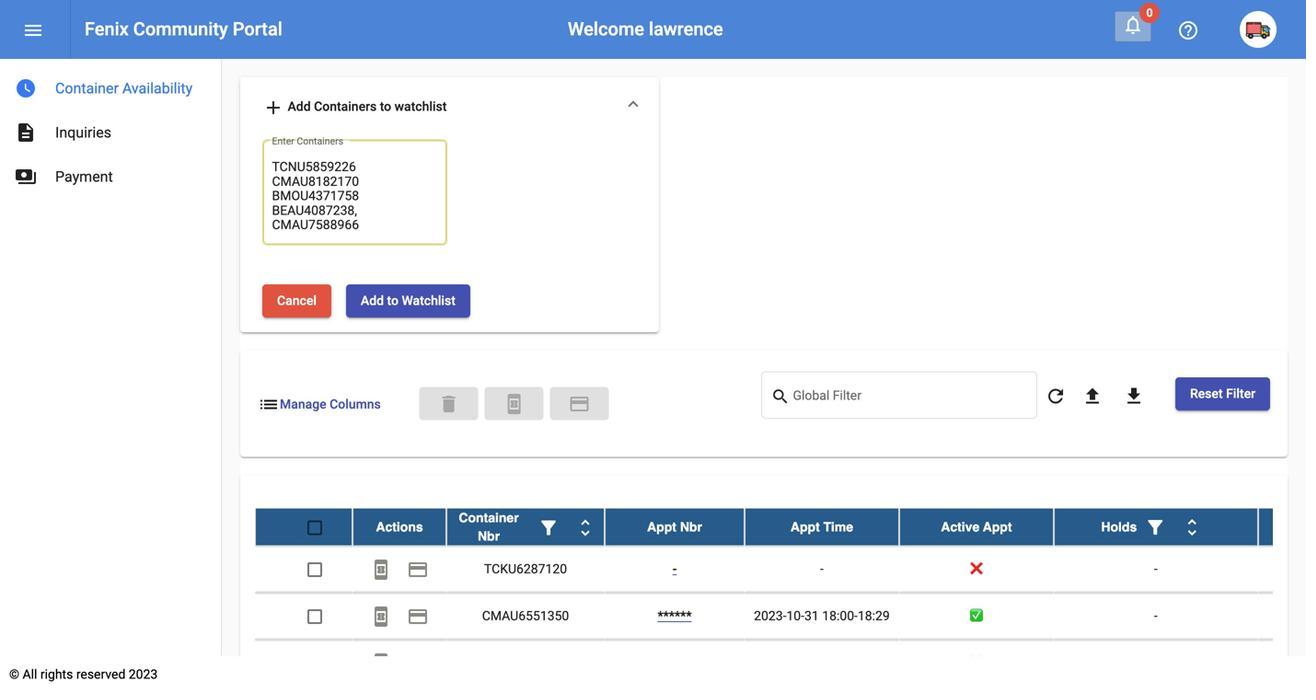 Task type: vqa. For each thing, say whether or not it's contained in the screenshot.
Holds filter_alt
yes



Task type: locate. For each thing, give the bounding box(es) containing it.
no color image
[[1122, 14, 1144, 36], [22, 19, 44, 41], [15, 77, 37, 99], [262, 96, 284, 119], [15, 166, 37, 188], [1082, 385, 1104, 407], [1123, 385, 1145, 407], [258, 393, 280, 416], [503, 393, 525, 416], [574, 517, 596, 539], [1181, 517, 1203, 539], [370, 559, 392, 581], [407, 559, 429, 581], [407, 606, 429, 628], [370, 653, 392, 675]]

list
[[258, 393, 280, 416]]

container
[[55, 80, 119, 97], [459, 510, 519, 525]]

no color image containing watch_later
[[15, 77, 37, 99]]

book_online for second row from the top payment button
[[370, 559, 392, 581]]

******
[[658, 608, 692, 624]]

add
[[288, 99, 311, 114], [361, 293, 384, 308]]

no color image containing file_download
[[1123, 385, 1145, 407]]

0 vertical spatial container
[[55, 80, 119, 97]]

reserved
[[76, 667, 126, 682]]

row
[[255, 508, 1306, 546], [255, 546, 1306, 593], [255, 593, 1306, 640], [255, 640, 1306, 687]]

1 unfold_more button from the left
[[567, 508, 604, 545]]

payment button for 2nd row from the bottom
[[399, 598, 436, 635]]

no color image containing file_upload
[[1082, 385, 1104, 407]]

no color image
[[1177, 19, 1199, 41], [15, 122, 37, 144], [1045, 385, 1067, 407], [771, 386, 793, 408], [568, 393, 591, 416], [538, 517, 560, 539], [1144, 517, 1166, 539], [370, 606, 392, 628], [407, 653, 429, 675]]

nbr for appt nbr
[[680, 520, 702, 534]]

help_outline button
[[1170, 11, 1207, 48]]

container inside navigation
[[55, 80, 119, 97]]

nbr up tcku6287120
[[478, 529, 500, 543]]

column header
[[446, 508, 605, 545], [1054, 508, 1258, 545], [1258, 508, 1306, 545]]

unfold_more for holds
[[1181, 517, 1203, 539]]

1 horizontal spatial nbr
[[680, 520, 702, 534]]

1 appt from the left
[[647, 520, 677, 534]]

unfold_more button
[[567, 508, 604, 545], [1174, 508, 1211, 545]]

2023-
[[754, 608, 787, 624]]

©
[[9, 667, 19, 682]]

1 unfold_more from the left
[[574, 517, 596, 539]]

appt for appt time
[[791, 520, 820, 534]]

appt inside appt nbr column header
[[647, 520, 677, 534]]

add add containers to watchlist
[[262, 96, 447, 119]]

no color image inside the file_upload button
[[1082, 385, 1104, 407]]

None text field
[[272, 158, 438, 234]]

unfold_more right holds filter_alt at the bottom of the page
[[1181, 517, 1203, 539]]

1 vertical spatial ❌
[[970, 655, 983, 670]]

container availability
[[55, 80, 193, 97]]

❌ down ✅ at the right bottom of page
[[970, 655, 983, 670]]

containers
[[314, 99, 377, 114]]

appt
[[647, 520, 677, 534], [791, 520, 820, 534], [983, 520, 1012, 534]]

welcome
[[568, 18, 644, 40]]

list manage columns
[[258, 393, 381, 416]]

delete image
[[438, 393, 460, 416]]

0 vertical spatial to
[[380, 99, 391, 114]]

no color image containing menu
[[22, 19, 44, 41]]

2 appt from the left
[[791, 520, 820, 534]]

2 filter_alt button from the left
[[1137, 508, 1174, 545]]

3 column header from the left
[[1258, 508, 1306, 545]]

- link
[[673, 561, 677, 577]]

payment
[[568, 393, 591, 416], [407, 559, 429, 581], [407, 606, 429, 628], [407, 653, 429, 675]]

❌ for fourth row from the top of the page
[[970, 655, 983, 670]]

3 appt from the left
[[983, 520, 1012, 534]]

no color image containing description
[[15, 122, 37, 144]]

payment button
[[550, 387, 609, 420], [399, 551, 436, 588], [399, 598, 436, 635], [399, 645, 436, 682]]

1 horizontal spatial filter_alt button
[[1137, 508, 1174, 545]]

1 horizontal spatial container
[[459, 510, 519, 525]]

no color image containing book_online
[[370, 606, 392, 628]]

no color image containing refresh
[[1045, 385, 1067, 407]]

unfold_more left appt nbr
[[574, 517, 596, 539]]

nbr inside container nbr
[[478, 529, 500, 543]]

31
[[805, 608, 819, 624]]

cancel button
[[262, 284, 331, 317]]

unfold_more button for container nbr
[[567, 508, 604, 545]]

unfold_more button up tcku6287120
[[567, 508, 604, 545]]

0 horizontal spatial appt
[[647, 520, 677, 534]]

inquiries
[[55, 124, 111, 141]]

appt inside 'appt time' column header
[[791, 520, 820, 534]]

****** link
[[658, 608, 692, 624]]

help_outline
[[1177, 19, 1199, 41]]

appt right active
[[983, 520, 1012, 534]]

to inside the add add containers to watchlist
[[380, 99, 391, 114]]

0 horizontal spatial container
[[55, 80, 119, 97]]

0 horizontal spatial add
[[288, 99, 311, 114]]

appt nbr column header
[[605, 508, 745, 545]]

book_online
[[503, 393, 525, 416], [370, 559, 392, 581], [370, 606, 392, 628], [370, 653, 392, 675]]

2 unfold_more button from the left
[[1174, 508, 1211, 545]]

book_online button for second row from the top payment button
[[363, 551, 399, 588]]

filter_alt right holds
[[1144, 517, 1166, 539]]

payment for 2nd row from the bottom's payment button
[[407, 606, 429, 628]]

add
[[262, 96, 284, 119]]

nbr inside column header
[[680, 520, 702, 534]]

1 horizontal spatial unfold_more button
[[1174, 508, 1211, 545]]

2 horizontal spatial appt
[[983, 520, 1012, 534]]

1 row from the top
[[255, 508, 1306, 546]]

18:00-
[[822, 608, 858, 624]]

unfold_more for container nbr
[[574, 517, 596, 539]]

0 horizontal spatial nbr
[[478, 529, 500, 543]]

0 vertical spatial add
[[288, 99, 311, 114]]

filter_alt
[[538, 517, 560, 539], [1144, 517, 1166, 539]]

appt left time
[[791, 520, 820, 534]]

18:29
[[858, 608, 890, 624]]

container up tcku6287120
[[459, 510, 519, 525]]

filter_alt up tcku6287120
[[538, 517, 560, 539]]

appt up the "-" link on the right
[[647, 520, 677, 534]]

manage
[[280, 397, 326, 412]]

book_online button
[[485, 387, 544, 420], [363, 551, 399, 588], [363, 598, 399, 635], [363, 645, 399, 682]]

delete
[[438, 393, 460, 416]]

2 unfold_more from the left
[[1181, 517, 1203, 539]]

nbr up ******
[[680, 520, 702, 534]]

unfold_more button right holds filter_alt at the bottom of the page
[[1174, 508, 1211, 545]]

row containing filter_alt
[[255, 508, 1306, 546]]

notifications_none
[[1122, 14, 1144, 36]]

0 horizontal spatial unfold_more
[[574, 517, 596, 539]]

-
[[673, 561, 677, 577], [820, 561, 824, 577], [1154, 561, 1158, 577], [1154, 608, 1158, 624]]

0 horizontal spatial unfold_more button
[[567, 508, 604, 545]]

0 horizontal spatial filter_alt
[[538, 517, 560, 539]]

fenix
[[85, 18, 129, 40]]

add right the add
[[288, 99, 311, 114]]

add left watchlist
[[361, 293, 384, 308]]

container up inquiries
[[55, 80, 119, 97]]

cell
[[1258, 546, 1306, 592], [1258, 593, 1306, 639], [255, 640, 353, 686], [446, 640, 605, 686], [605, 640, 745, 686], [745, 640, 899, 686], [1054, 640, 1258, 686], [1258, 640, 1306, 686]]

search
[[771, 387, 790, 406]]

1 horizontal spatial appt
[[791, 520, 820, 534]]

menu button
[[15, 11, 52, 48]]

description
[[15, 122, 37, 144]]

watch_later
[[15, 77, 37, 99]]

tcku6287120
[[484, 561, 567, 577]]

no color image containing notifications_none
[[1122, 14, 1144, 36]]

1 horizontal spatial filter_alt
[[1144, 517, 1166, 539]]

to
[[380, 99, 391, 114], [387, 293, 399, 308]]

add inside the add add containers to watchlist
[[288, 99, 311, 114]]

2 ❌ from the top
[[970, 655, 983, 670]]

no color image inside refresh button
[[1045, 385, 1067, 407]]

1 ❌ from the top
[[970, 561, 983, 577]]

filter_alt button
[[530, 508, 567, 545], [1137, 508, 1174, 545]]

portal
[[233, 18, 282, 40]]

grid
[[255, 508, 1306, 693]]

reset filter
[[1190, 386, 1256, 401]]

0 vertical spatial ❌
[[970, 561, 983, 577]]

payment for second row from the top payment button
[[407, 559, 429, 581]]

❌ down active appt column header
[[970, 561, 983, 577]]

© all rights reserved 2023
[[9, 667, 158, 682]]

book_online button for fourth row from the top of the page's payment button
[[363, 645, 399, 682]]

1 vertical spatial to
[[387, 293, 399, 308]]

book_online for fourth row from the top of the page's payment button
[[370, 653, 392, 675]]

1 vertical spatial container
[[459, 510, 519, 525]]

container inside column header
[[459, 510, 519, 525]]

grid containing filter_alt
[[255, 508, 1306, 693]]

payment button for fourth row from the top of the page
[[399, 645, 436, 682]]

❌
[[970, 561, 983, 577], [970, 655, 983, 670]]

no color image inside help_outline popup button
[[1177, 19, 1199, 41]]

1 filter_alt button from the left
[[530, 508, 567, 545]]

cancel
[[277, 293, 317, 308]]

1 horizontal spatial add
[[361, 293, 384, 308]]

no color image containing help_outline
[[1177, 19, 1199, 41]]

- inside cell
[[820, 561, 824, 577]]

1 filter_alt from the left
[[538, 517, 560, 539]]

navigation
[[0, 59, 221, 199]]

1 vertical spatial add
[[361, 293, 384, 308]]

file_download
[[1123, 385, 1145, 407]]

1 horizontal spatial unfold_more
[[1181, 517, 1203, 539]]

0 horizontal spatial filter_alt button
[[530, 508, 567, 545]]

nbr
[[680, 520, 702, 534], [478, 529, 500, 543]]

filter_alt button for holds
[[1137, 508, 1174, 545]]

unfold_more
[[574, 517, 596, 539], [1181, 517, 1203, 539]]

actions
[[376, 520, 423, 534]]

appt time
[[791, 520, 853, 534]]



Task type: describe. For each thing, give the bounding box(es) containing it.
2 column header from the left
[[1054, 508, 1258, 545]]

navigation containing watch_later
[[0, 59, 221, 199]]

appt time column header
[[745, 508, 899, 545]]

notifications_none button
[[1115, 11, 1152, 42]]

active
[[941, 520, 980, 534]]

availability
[[122, 80, 193, 97]]

payment button for second row from the top
[[399, 551, 436, 588]]

holds filter_alt
[[1101, 517, 1166, 539]]

fenix community portal
[[85, 18, 282, 40]]

appt for appt nbr
[[647, 520, 677, 534]]

no color image containing add
[[262, 96, 284, 119]]

add to watchlist button
[[346, 284, 470, 317]]

3 row from the top
[[255, 593, 1306, 640]]

✅
[[970, 608, 983, 624]]

no color image inside navigation
[[15, 122, 37, 144]]

reset filter button
[[1175, 377, 1270, 410]]

2023-10-31 18:00-18:29
[[754, 608, 890, 624]]

refresh button
[[1037, 377, 1074, 414]]

community
[[133, 18, 228, 40]]

2 filter_alt from the left
[[1144, 517, 1166, 539]]

10-
[[787, 608, 805, 624]]

container nbr
[[459, 510, 519, 543]]

lawrence
[[649, 18, 723, 40]]

file_upload
[[1082, 385, 1104, 407]]

holds
[[1101, 520, 1137, 534]]

1 column header from the left
[[446, 508, 605, 545]]

book_online for 2nd row from the bottom's payment button
[[370, 606, 392, 628]]

no color image inside 'menu' button
[[22, 19, 44, 41]]

no color image inside file_download button
[[1123, 385, 1145, 407]]

columns
[[330, 397, 381, 412]]

welcome lawrence
[[568, 18, 723, 40]]

no color image containing payments
[[15, 166, 37, 188]]

add inside button
[[361, 293, 384, 308]]

delete button
[[419, 387, 478, 420]]

active appt
[[941, 520, 1012, 534]]

nbr for container nbr
[[478, 529, 500, 543]]

appt inside active appt column header
[[983, 520, 1012, 534]]

file_upload button
[[1074, 377, 1111, 414]]

payment for fourth row from the top of the page's payment button
[[407, 653, 429, 675]]

active appt column header
[[899, 508, 1054, 545]]

reset
[[1190, 386, 1223, 401]]

to inside button
[[387, 293, 399, 308]]

- cell
[[745, 546, 899, 592]]

cmau6551350
[[482, 608, 569, 624]]

no color image containing search
[[771, 386, 793, 408]]

rights
[[40, 667, 73, 682]]

payment
[[55, 168, 113, 185]]

book_online button for 2nd row from the bottom's payment button
[[363, 598, 399, 635]]

file_download button
[[1116, 377, 1152, 414]]

container for nbr
[[459, 510, 519, 525]]

Global Watchlist Filter field
[[793, 391, 1028, 406]]

2 row from the top
[[255, 546, 1306, 593]]

filter
[[1226, 386, 1256, 401]]

❌ for second row from the top
[[970, 561, 983, 577]]

container for availability
[[55, 80, 119, 97]]

add to watchlist
[[361, 293, 456, 308]]

time
[[823, 520, 853, 534]]

2023
[[129, 667, 158, 682]]

actions column header
[[353, 508, 446, 545]]

filter_alt button for container nbr
[[530, 508, 567, 545]]

watchlist
[[395, 99, 447, 114]]

refresh
[[1045, 385, 1067, 407]]

no color image inside payment button
[[407, 653, 429, 675]]

all
[[23, 667, 37, 682]]

menu
[[22, 19, 44, 41]]

no color image containing list
[[258, 393, 280, 416]]

watchlist
[[402, 293, 456, 308]]

payments
[[15, 166, 37, 188]]

unfold_more button for holds
[[1174, 508, 1211, 545]]

appt nbr
[[647, 520, 702, 534]]

4 row from the top
[[255, 640, 1306, 687]]

no color image inside notifications_none popup button
[[1122, 14, 1144, 36]]



